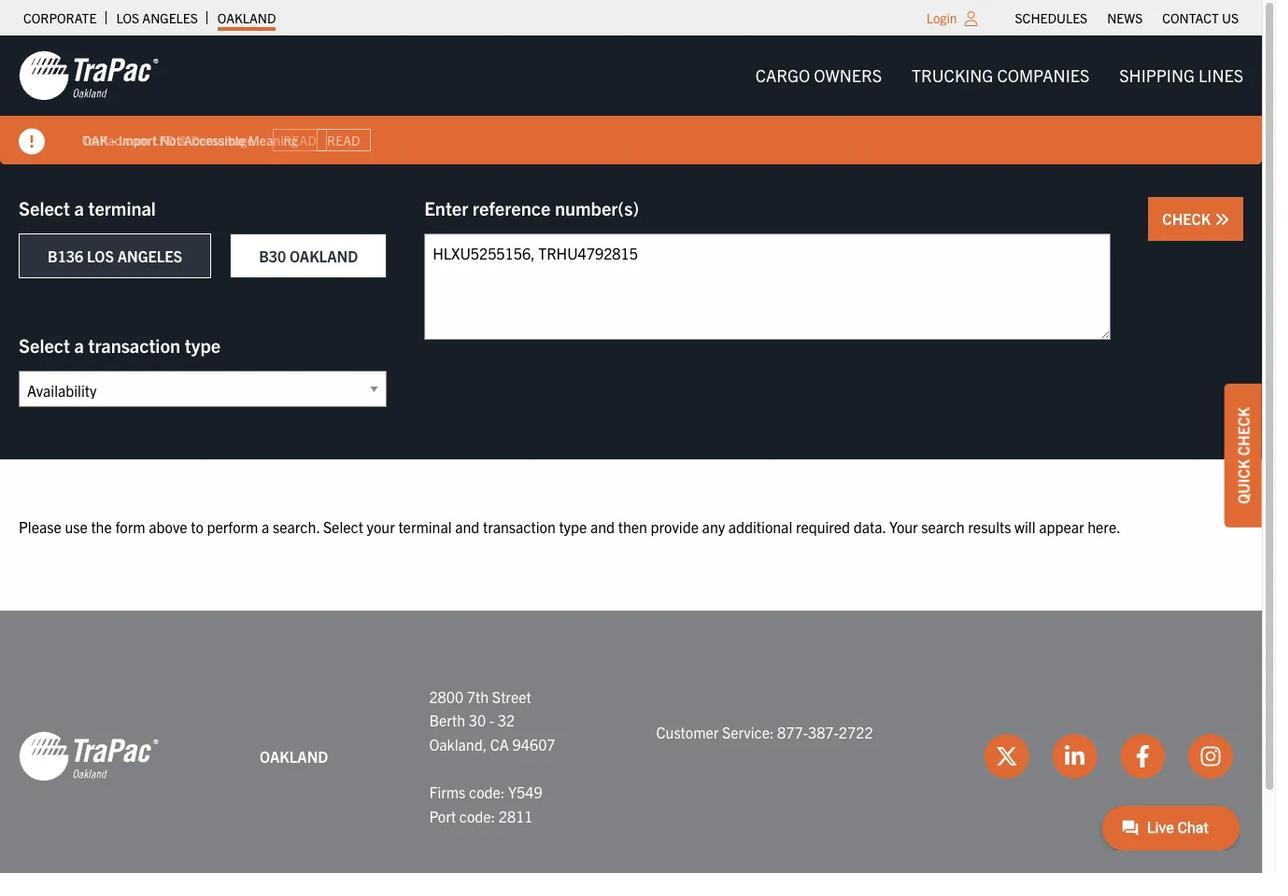 Task type: vqa. For each thing, say whether or not it's contained in the screenshot.
login link
yes



Task type: describe. For each thing, give the bounding box(es) containing it.
corporate link
[[23, 5, 97, 31]]

additional
[[729, 518, 793, 536]]

cargo owners link
[[741, 57, 897, 95]]

import
[[119, 131, 157, 148]]

oak
[[82, 131, 108, 148]]

cargo owners
[[756, 64, 882, 86]]

- inside '2800 7th street berth 30 - 32 oakland, ca 94607'
[[489, 711, 494, 730]]

oakland inside footer
[[260, 747, 328, 766]]

quick
[[1234, 459, 1253, 504]]

schedules link
[[1015, 5, 1088, 31]]

form
[[115, 518, 145, 536]]

0 vertical spatial oakland
[[218, 9, 276, 26]]

2 vertical spatial a
[[262, 518, 269, 536]]

corporate
[[23, 9, 97, 26]]

your
[[890, 518, 918, 536]]

number(s)
[[555, 196, 639, 220]]

quick check link
[[1225, 384, 1262, 527]]

0 horizontal spatial transaction
[[88, 334, 180, 357]]

solid image inside banner
[[19, 129, 45, 155]]

los angeles
[[116, 9, 198, 26]]

accessible
[[184, 131, 245, 148]]

0 vertical spatial type
[[185, 334, 221, 357]]

trucking companies link
[[897, 57, 1105, 95]]

b136 los angeles
[[48, 247, 182, 265]]

berth
[[429, 711, 465, 730]]

required
[[796, 518, 850, 536]]

1 vertical spatial type
[[559, 518, 587, 536]]

1 vertical spatial transaction
[[483, 518, 556, 536]]

b30
[[259, 247, 286, 265]]

trucking
[[912, 64, 994, 86]]

schedules
[[1015, 9, 1088, 26]]

shipping
[[1120, 64, 1195, 86]]

select for select a transaction type
[[19, 334, 70, 357]]

1 vertical spatial oakland
[[290, 247, 358, 265]]

news link
[[1107, 5, 1143, 31]]

menu bar containing cargo owners
[[741, 57, 1259, 95]]

not
[[160, 131, 181, 148]]

results
[[968, 518, 1011, 536]]

lfd
[[152, 131, 176, 148]]

port
[[429, 807, 456, 826]]

0 vertical spatial angeles
[[142, 9, 198, 26]]

demurrage
[[191, 131, 254, 148]]

trapac.com lfd & demurrage
[[82, 131, 254, 148]]

here.
[[1088, 518, 1121, 536]]

lines
[[1199, 64, 1244, 86]]

menu bar containing schedules
[[1005, 5, 1249, 31]]

read link for trapac.com lfd & demurrage
[[273, 129, 327, 152]]

to
[[191, 518, 203, 536]]

check button
[[1149, 197, 1244, 241]]

trucking companies
[[912, 64, 1090, 86]]

select a transaction type
[[19, 334, 221, 357]]

enter reference number(s)
[[424, 196, 639, 220]]

30
[[469, 711, 486, 730]]

a for transaction
[[74, 334, 84, 357]]

please
[[19, 518, 61, 536]]

data.
[[854, 518, 886, 536]]

1 and from the left
[[455, 518, 480, 536]]

above
[[149, 518, 187, 536]]

reference
[[473, 196, 551, 220]]

login
[[927, 9, 957, 26]]

&
[[179, 131, 188, 148]]

street
[[492, 687, 531, 706]]

login link
[[927, 9, 957, 26]]

check inside "button"
[[1163, 209, 1215, 228]]

us
[[1222, 9, 1239, 26]]



Task type: locate. For each thing, give the bounding box(es) containing it.
check
[[1163, 209, 1215, 228], [1234, 407, 1253, 456]]

firms
[[429, 783, 466, 802]]

a left search.
[[262, 518, 269, 536]]

1 read link from the left
[[273, 129, 327, 152]]

a down b136
[[74, 334, 84, 357]]

1 vertical spatial code:
[[460, 807, 495, 826]]

search.
[[273, 518, 320, 536]]

b136
[[48, 247, 83, 265]]

b30 oakland
[[259, 247, 358, 265]]

los right b136
[[87, 247, 114, 265]]

contact
[[1163, 9, 1219, 26]]

2 vertical spatial oakland
[[260, 747, 328, 766]]

oakland image
[[19, 50, 159, 102], [19, 731, 159, 783]]

will
[[1015, 518, 1036, 536]]

terminal up 'b136 los angeles'
[[88, 196, 156, 220]]

provide
[[651, 518, 699, 536]]

select a terminal
[[19, 196, 156, 220]]

trapac.com
[[82, 131, 149, 148]]

companies
[[997, 64, 1090, 86]]

32
[[498, 711, 515, 730]]

y549
[[508, 783, 543, 802]]

footer containing 2800 7th street
[[0, 611, 1262, 874]]

oak - import not accessible meaning
[[82, 131, 298, 148]]

1 oakland image from the top
[[19, 50, 159, 102]]

select down b136
[[19, 334, 70, 357]]

1 horizontal spatial los
[[116, 9, 139, 26]]

type
[[185, 334, 221, 357], [559, 518, 587, 536]]

1 vertical spatial a
[[74, 334, 84, 357]]

banner containing cargo owners
[[0, 36, 1276, 164]]

877-
[[778, 723, 808, 742]]

use
[[65, 518, 88, 536]]

read link for oak - import not accessible meaning
[[316, 129, 371, 152]]

news
[[1107, 9, 1143, 26]]

1 vertical spatial solid image
[[1215, 212, 1230, 227]]

solid image
[[19, 129, 45, 155], [1215, 212, 1230, 227]]

0 vertical spatial select
[[19, 196, 70, 220]]

read link right demurrage
[[273, 129, 327, 152]]

cargo
[[756, 64, 810, 86]]

menu bar up shipping
[[1005, 5, 1249, 31]]

0 vertical spatial menu bar
[[1005, 5, 1249, 31]]

0 horizontal spatial check
[[1163, 209, 1215, 228]]

2 and from the left
[[590, 518, 615, 536]]

solid image inside check "button"
[[1215, 212, 1230, 227]]

0 vertical spatial check
[[1163, 209, 1215, 228]]

1 horizontal spatial type
[[559, 518, 587, 536]]

- right the "30"
[[489, 711, 494, 730]]

owners
[[814, 64, 882, 86]]

meaning
[[248, 131, 298, 148]]

a up b136
[[74, 196, 84, 220]]

0 vertical spatial solid image
[[19, 129, 45, 155]]

1 vertical spatial terminal
[[398, 518, 452, 536]]

0 horizontal spatial read
[[283, 132, 316, 149]]

2811
[[499, 807, 533, 826]]

and left then
[[590, 518, 615, 536]]

firms code:  y549 port code:  2811
[[429, 783, 543, 826]]

please use the form above to perform a search. select your terminal and transaction type and then provide any additional required data. your search results will appear here.
[[19, 518, 1121, 536]]

1 horizontal spatial and
[[590, 518, 615, 536]]

light image
[[965, 11, 978, 26]]

read link right meaning
[[316, 129, 371, 152]]

los angeles link
[[116, 5, 198, 31]]

0 vertical spatial -
[[111, 131, 116, 148]]

7th
[[467, 687, 489, 706]]

0 vertical spatial transaction
[[88, 334, 180, 357]]

read for trapac.com lfd & demurrage
[[283, 132, 316, 149]]

Enter reference number(s) text field
[[424, 234, 1111, 340]]

2722
[[839, 723, 873, 742]]

and right your
[[455, 518, 480, 536]]

any
[[702, 518, 725, 536]]

1 read from the left
[[283, 132, 316, 149]]

a for terminal
[[74, 196, 84, 220]]

angeles
[[142, 9, 198, 26], [117, 247, 182, 265]]

1 vertical spatial menu bar
[[741, 57, 1259, 95]]

oakland,
[[429, 735, 487, 754]]

transaction
[[88, 334, 180, 357], [483, 518, 556, 536]]

0 horizontal spatial type
[[185, 334, 221, 357]]

1 horizontal spatial check
[[1234, 407, 1253, 456]]

1 horizontal spatial read
[[327, 132, 360, 149]]

94607
[[513, 735, 556, 754]]

angeles left "oakland" link
[[142, 9, 198, 26]]

select
[[19, 196, 70, 220], [19, 334, 70, 357], [323, 518, 363, 536]]

search
[[922, 518, 965, 536]]

quick check
[[1234, 407, 1253, 504]]

0 vertical spatial terminal
[[88, 196, 156, 220]]

oakland link
[[218, 5, 276, 31]]

0 horizontal spatial los
[[87, 247, 114, 265]]

2800
[[429, 687, 464, 706]]

menu bar
[[1005, 5, 1249, 31], [741, 57, 1259, 95]]

1 vertical spatial -
[[489, 711, 494, 730]]

1 horizontal spatial -
[[489, 711, 494, 730]]

contact us link
[[1163, 5, 1239, 31]]

0 horizontal spatial solid image
[[19, 129, 45, 155]]

terminal right your
[[398, 518, 452, 536]]

code: right port
[[460, 807, 495, 826]]

-
[[111, 131, 116, 148], [489, 711, 494, 730]]

banner
[[0, 36, 1276, 164]]

customer
[[656, 723, 719, 742]]

los right the corporate
[[116, 9, 139, 26]]

1 vertical spatial oakland image
[[19, 731, 159, 783]]

select up b136
[[19, 196, 70, 220]]

read for oak - import not accessible meaning
[[327, 132, 360, 149]]

1 vertical spatial angeles
[[117, 247, 182, 265]]

1 vertical spatial los
[[87, 247, 114, 265]]

appear
[[1039, 518, 1084, 536]]

1 horizontal spatial solid image
[[1215, 212, 1230, 227]]

read right meaning
[[327, 132, 360, 149]]

0 vertical spatial oakland image
[[19, 50, 159, 102]]

0 horizontal spatial terminal
[[88, 196, 156, 220]]

- inside banner
[[111, 131, 116, 148]]

1 vertical spatial check
[[1234, 407, 1253, 456]]

angeles down select a terminal
[[117, 247, 182, 265]]

a
[[74, 196, 84, 220], [74, 334, 84, 357], [262, 518, 269, 536]]

service:
[[722, 723, 774, 742]]

perform
[[207, 518, 258, 536]]

0 vertical spatial code:
[[469, 783, 505, 802]]

2 vertical spatial select
[[323, 518, 363, 536]]

read
[[283, 132, 316, 149], [327, 132, 360, 149]]

- right "oak"
[[111, 131, 116, 148]]

your
[[367, 518, 395, 536]]

menu bar down light image
[[741, 57, 1259, 95]]

select for select a terminal
[[19, 196, 70, 220]]

read link
[[273, 129, 327, 152], [316, 129, 371, 152]]

0 horizontal spatial and
[[455, 518, 480, 536]]

0 horizontal spatial -
[[111, 131, 116, 148]]

387-
[[808, 723, 839, 742]]

the
[[91, 518, 112, 536]]

customer service: 877-387-2722
[[656, 723, 873, 742]]

ca
[[490, 735, 509, 754]]

2 read link from the left
[[316, 129, 371, 152]]

read right demurrage
[[283, 132, 316, 149]]

select left your
[[323, 518, 363, 536]]

footer
[[0, 611, 1262, 874]]

0 vertical spatial a
[[74, 196, 84, 220]]

contact us
[[1163, 9, 1239, 26]]

1 horizontal spatial transaction
[[483, 518, 556, 536]]

code:
[[469, 783, 505, 802], [460, 807, 495, 826]]

terminal
[[88, 196, 156, 220], [398, 518, 452, 536]]

2800 7th street berth 30 - 32 oakland, ca 94607
[[429, 687, 556, 754]]

1 horizontal spatial terminal
[[398, 518, 452, 536]]

shipping lines link
[[1105, 57, 1259, 95]]

2 oakland image from the top
[[19, 731, 159, 783]]

2 read from the left
[[327, 132, 360, 149]]

shipping lines
[[1120, 64, 1244, 86]]

0 vertical spatial los
[[116, 9, 139, 26]]

then
[[618, 518, 647, 536]]

enter
[[424, 196, 468, 220]]

1 vertical spatial select
[[19, 334, 70, 357]]

code: up 2811
[[469, 783, 505, 802]]



